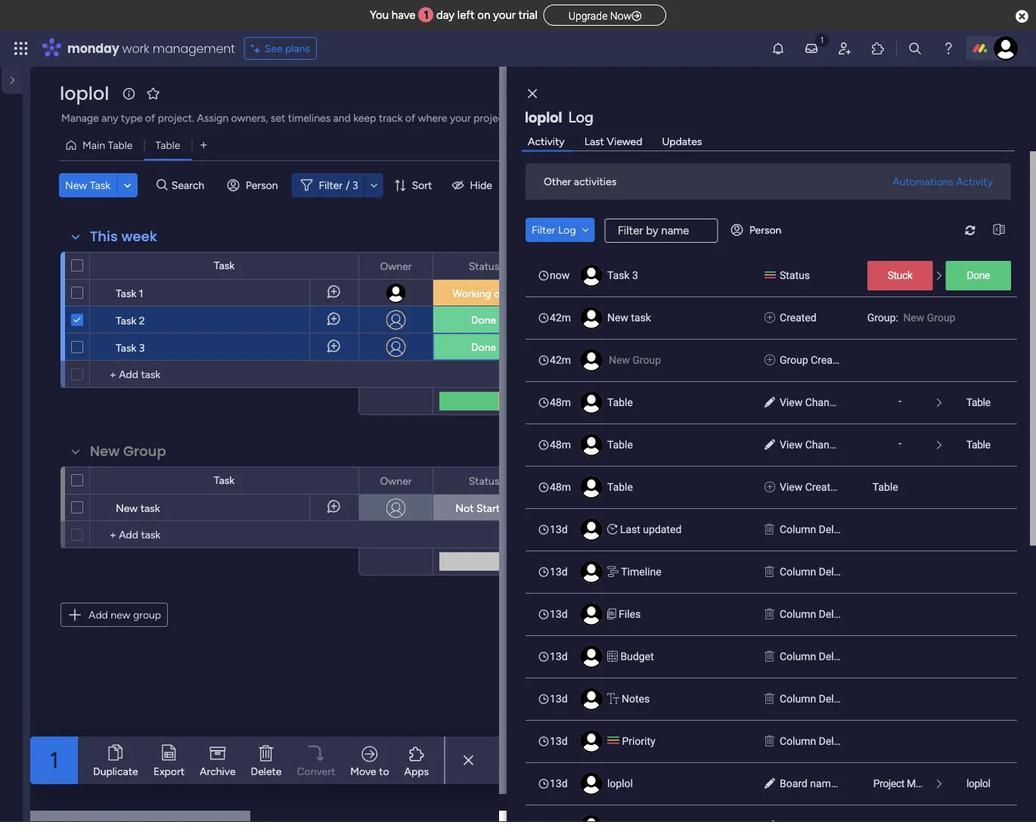 Task type: vqa. For each thing, say whether or not it's contained in the screenshot.
1st dapulse plus icon from the top
yes



Task type: describe. For each thing, give the bounding box(es) containing it.
tara schultz image
[[994, 36, 1019, 61]]

search everything image
[[908, 41, 923, 56]]

1 image
[[816, 31, 829, 48]]

type
[[121, 112, 143, 124]]

dapulse binline o image for notes
[[765, 692, 775, 708]]

angle down image
[[582, 225, 589, 235]]

board
[[780, 778, 808, 790]]

management
[[153, 40, 235, 57]]

now
[[550, 269, 570, 282]]

stuck
[[888, 269, 913, 282]]

13d for priority
[[550, 736, 568, 748]]

list box containing now
[[526, 254, 1018, 823]]

1 column from the top
[[780, 524, 817, 536]]

table button
[[144, 133, 192, 157]]

group:
[[868, 312, 899, 324]]

and
[[333, 112, 351, 124]]

duplicate
[[93, 765, 138, 778]]

new inside button
[[65, 179, 87, 192]]

activities
[[574, 175, 617, 188]]

day
[[437, 8, 455, 22]]

filter for filter log
[[532, 224, 556, 236]]

automations
[[893, 175, 954, 188]]

13d for notes
[[550, 693, 568, 706]]

1 + add task text field from the top
[[98, 365, 216, 384]]

sort button
[[388, 173, 441, 197]]

add
[[89, 609, 108, 622]]

status for new group
[[469, 474, 500, 487]]

see plans
[[265, 42, 310, 55]]

manage any type of project. assign owners, set timelines and keep track of where your project stands.
[[61, 112, 544, 124]]

0 vertical spatial person button
[[222, 173, 287, 197]]

project management
[[874, 778, 966, 790]]

delete
[[251, 765, 282, 778]]

have
[[392, 8, 416, 22]]

0 vertical spatial person
[[246, 179, 278, 192]]

0 horizontal spatial task
[[141, 502, 160, 515]]

status for this week
[[469, 260, 500, 272]]

updates
[[662, 135, 702, 148]]

started
[[477, 502, 512, 515]]

week
[[121, 227, 157, 246]]

inbox image
[[804, 41, 820, 56]]

main table
[[82, 139, 133, 152]]

show board description image
[[120, 86, 138, 101]]

not started
[[456, 502, 512, 515]]

1 vertical spatial person
[[750, 224, 782, 236]]

1 column deleted from the top
[[780, 524, 855, 536]]

2 + add task text field from the top
[[98, 526, 216, 544]]

last viewed
[[585, 135, 643, 148]]

task inside new task button
[[90, 179, 111, 192]]

column for budget
[[780, 651, 817, 663]]

0 horizontal spatial on
[[478, 8, 491, 22]]

7 13d from the top
[[550, 778, 568, 790]]

dapulse drag 2 image
[[509, 428, 514, 445]]

1 dapulse binline o image from the top
[[765, 522, 775, 538]]

export to excel image
[[987, 224, 1012, 236]]

last updated
[[620, 524, 682, 536]]

0 vertical spatial new task
[[608, 312, 651, 324]]

dapulse close image
[[1016, 9, 1029, 24]]

angle down image
[[124, 180, 131, 191]]

to
[[379, 765, 389, 778]]

v2 edit image
[[765, 395, 776, 411]]

1 changed from the top
[[806, 397, 848, 409]]

task 1
[[116, 287, 143, 300]]

2
[[139, 314, 145, 327]]

new inside field
[[90, 442, 120, 461]]

set
[[271, 112, 286, 124]]

Filter by name field
[[605, 219, 719, 243]]

hide
[[470, 179, 493, 192]]

viewed
[[607, 135, 643, 148]]

dapulse binline o image for budget
[[765, 649, 775, 665]]

group
[[133, 609, 161, 622]]

0 vertical spatial your
[[493, 8, 516, 22]]

monday work management
[[67, 40, 235, 57]]

board name changed
[[780, 778, 880, 790]]

0 horizontal spatial task 3
[[116, 341, 145, 354]]

main
[[82, 139, 105, 152]]

column deleted for priority
[[780, 736, 855, 748]]

dapulse plus image for created
[[765, 310, 776, 326]]

deleted for files
[[819, 608, 855, 621]]

2 vertical spatial 1
[[49, 747, 59, 774]]

plans
[[285, 42, 310, 55]]

48m for v2 edit image
[[550, 397, 571, 409]]

1 13d from the top
[[550, 524, 568, 536]]

2 vertical spatial 3
[[139, 341, 145, 354]]

convert
[[297, 765, 335, 778]]

left
[[458, 8, 475, 22]]

keep
[[354, 112, 376, 124]]

workspace options image
[[11, 150, 26, 165]]

refresh image
[[959, 224, 983, 236]]

0 vertical spatial task 3
[[608, 269, 639, 282]]

other
[[544, 175, 572, 188]]

working on it
[[452, 287, 515, 300]]

help
[[921, 784, 948, 799]]

group inside field
[[123, 442, 166, 461]]

dapulse binline o image for timeline
[[765, 564, 775, 580]]

timelines
[[288, 112, 331, 124]]

dapulse binline o image for priority
[[765, 734, 775, 750]]

project
[[874, 778, 905, 790]]

2 view changed from the top
[[780, 439, 848, 451]]

you
[[370, 8, 389, 22]]

sort
[[412, 179, 432, 192]]

column deleted for files
[[780, 608, 855, 621]]

add new group
[[89, 609, 161, 622]]

dapulse plus image
[[765, 480, 776, 496]]

New Group field
[[86, 442, 170, 462]]

deleted for timeline
[[819, 566, 855, 578]]

timeline
[[621, 566, 662, 578]]

this
[[90, 227, 118, 246]]

export
[[153, 765, 185, 778]]

project.
[[158, 112, 194, 124]]

filter / 3
[[319, 179, 358, 192]]

2 horizontal spatial 3
[[633, 269, 639, 282]]

updated
[[643, 524, 682, 536]]

1 view changed from the top
[[780, 397, 848, 409]]

/
[[346, 179, 350, 192]]

where
[[418, 112, 448, 124]]

management
[[907, 778, 966, 790]]

notes
[[622, 693, 650, 706]]

new task button
[[59, 173, 117, 197]]

13d for files
[[550, 608, 568, 621]]

log for loplol log
[[568, 108, 594, 126]]

work
[[122, 40, 149, 57]]

group: new group
[[868, 312, 956, 324]]

upgrade
[[569, 9, 608, 22]]

manage
[[61, 112, 99, 124]]

1 deleted from the top
[[819, 524, 855, 536]]

task 2
[[116, 314, 145, 327]]

column for files
[[780, 608, 817, 621]]

add new group button
[[61, 603, 168, 627]]

any
[[102, 112, 118, 124]]

loplol field
[[56, 81, 113, 106]]

now
[[610, 9, 632, 22]]

filter for filter / 3
[[319, 179, 343, 192]]

loplol down "close" icon
[[525, 108, 563, 126]]

deleted for budget
[[819, 651, 855, 663]]

1 horizontal spatial on
[[494, 287, 506, 300]]

move to
[[350, 765, 389, 778]]

owner field for new group
[[376, 473, 416, 489]]

deleted for notes
[[819, 693, 855, 706]]

3 v2 edit image from the top
[[765, 819, 776, 823]]

dapulse plus image for group created
[[765, 353, 776, 369]]

project
[[474, 112, 508, 124]]



Task type: locate. For each thing, give the bounding box(es) containing it.
1 vertical spatial log
[[558, 224, 576, 236]]

apps image
[[871, 41, 886, 56]]

1 horizontal spatial activity
[[957, 175, 994, 188]]

help button
[[908, 779, 961, 804]]

monday
[[67, 40, 119, 57]]

status field for new group
[[465, 473, 503, 489]]

Owner field
[[376, 258, 416, 274], [376, 473, 416, 489]]

help image
[[941, 41, 956, 56]]

1 vertical spatial done
[[471, 314, 496, 327]]

changed
[[840, 778, 880, 790]]

3 right the /
[[353, 179, 358, 192]]

new task
[[608, 312, 651, 324], [116, 502, 160, 515]]

dapulse binline o image for files
[[765, 607, 775, 623]]

0 horizontal spatial person
[[246, 179, 278, 192]]

task 3 down task 2
[[116, 341, 145, 354]]

1 vertical spatial 3
[[633, 269, 639, 282]]

5 deleted from the top
[[819, 693, 855, 706]]

1 vertical spatial person button
[[725, 218, 791, 242]]

track
[[379, 112, 403, 124]]

1 view from the top
[[780, 397, 803, 409]]

name
[[811, 778, 837, 790]]

log
[[568, 108, 594, 126], [558, 224, 576, 236]]

3 13d from the top
[[550, 608, 568, 621]]

person
[[246, 179, 278, 192], [750, 224, 782, 236]]

list box
[[0, 209, 30, 442], [526, 254, 1018, 823]]

1 vertical spatial 42m
[[550, 354, 571, 367]]

created
[[780, 312, 817, 324], [811, 354, 848, 367], [806, 481, 842, 494]]

3 down 2
[[139, 341, 145, 354]]

your
[[493, 8, 516, 22], [450, 112, 471, 124]]

4 13d from the top
[[550, 651, 568, 663]]

1 vertical spatial dapulse binline o image
[[765, 564, 775, 580]]

owner
[[380, 260, 412, 272], [380, 474, 412, 487]]

3 deleted from the top
[[819, 608, 855, 621]]

0 horizontal spatial of
[[145, 112, 155, 124]]

42m for new task
[[550, 312, 571, 324]]

0 vertical spatial 48m
[[550, 397, 571, 409]]

task
[[90, 179, 111, 192], [214, 259, 235, 272], [608, 269, 630, 282], [116, 287, 136, 300], [116, 314, 136, 327], [116, 341, 136, 354], [214, 474, 235, 487]]

2 horizontal spatial 1
[[424, 8, 429, 22]]

0 horizontal spatial activity
[[528, 135, 565, 148]]

2 vertical spatial v2 edit image
[[765, 819, 776, 823]]

owner for new group
[[380, 474, 412, 487]]

0 vertical spatial v2 edit image
[[765, 437, 776, 453]]

filter log
[[532, 224, 576, 236]]

loplol right the management
[[967, 778, 991, 790]]

new
[[111, 609, 131, 622]]

v2 search image
[[157, 177, 168, 194]]

2 13d from the top
[[550, 566, 568, 578]]

status field up working on it
[[465, 258, 503, 274]]

1 vertical spatial activity
[[957, 175, 994, 188]]

new group inside field
[[90, 442, 166, 461]]

dapulse binline o image
[[765, 607, 775, 623], [765, 692, 775, 708], [765, 734, 775, 750]]

+ Add task text field
[[98, 365, 216, 384], [98, 526, 216, 544]]

0 horizontal spatial 1
[[49, 747, 59, 774]]

priority
[[622, 736, 656, 748]]

last left 'viewed'
[[585, 135, 605, 148]]

4 column from the top
[[780, 651, 817, 663]]

48m for dapulse plus image
[[550, 481, 571, 494]]

stands.
[[511, 112, 544, 124]]

last for last viewed
[[585, 135, 605, 148]]

activity inside button
[[957, 175, 994, 188]]

column deleted for budget
[[780, 651, 855, 663]]

2 vertical spatial done
[[471, 341, 496, 354]]

trial
[[519, 8, 538, 22]]

view for dapulse plus image
[[780, 481, 803, 494]]

created for group created
[[811, 354, 848, 367]]

your right where
[[450, 112, 471, 124]]

activity down loplol log
[[528, 135, 565, 148]]

0 vertical spatial owner
[[380, 260, 412, 272]]

column deleted for notes
[[780, 693, 855, 706]]

of right type
[[145, 112, 155, 124]]

1 vertical spatial view
[[780, 439, 803, 451]]

6 column deleted from the top
[[780, 736, 855, 748]]

status field for this week
[[465, 258, 503, 274]]

not
[[456, 502, 474, 515]]

2 status field from the top
[[465, 473, 503, 489]]

0 horizontal spatial list box
[[0, 209, 30, 442]]

status field up not started
[[465, 473, 503, 489]]

1 left day
[[424, 8, 429, 22]]

task 3 down filter by name field
[[608, 269, 639, 282]]

filter inside button
[[532, 224, 556, 236]]

you have 1 day left on your trial
[[370, 8, 538, 22]]

5 column deleted from the top
[[780, 693, 855, 706]]

1 horizontal spatial task
[[631, 312, 651, 324]]

view created
[[780, 481, 842, 494]]

1 horizontal spatial person
[[750, 224, 782, 236]]

1 vertical spatial changed
[[806, 439, 848, 451]]

of
[[145, 112, 155, 124], [405, 112, 416, 124]]

filter left angle down icon
[[532, 224, 556, 236]]

add view image
[[201, 140, 207, 151]]

deleted for priority
[[819, 736, 855, 748]]

2 vertical spatial dapulse binline o image
[[765, 734, 775, 750]]

13d
[[550, 524, 568, 536], [550, 566, 568, 578], [550, 608, 568, 621], [550, 651, 568, 663], [550, 693, 568, 706], [550, 736, 568, 748], [550, 778, 568, 790]]

2 vertical spatial created
[[806, 481, 842, 494]]

1 vertical spatial new group
[[90, 442, 166, 461]]

3 48m from the top
[[550, 481, 571, 494]]

0 vertical spatial + add task text field
[[98, 365, 216, 384]]

6 deleted from the top
[[819, 736, 855, 748]]

option
[[0, 211, 23, 214]]

0 horizontal spatial new group
[[90, 442, 166, 461]]

2 of from the left
[[405, 112, 416, 124]]

3 down filter by name field
[[633, 269, 639, 282]]

column for notes
[[780, 693, 817, 706]]

v2 edit image for view changed
[[765, 437, 776, 453]]

your inside button
[[450, 112, 471, 124]]

1 horizontal spatial new task
[[608, 312, 651, 324]]

0 vertical spatial last
[[585, 135, 605, 148]]

2 changed from the top
[[806, 439, 848, 451]]

created for view created
[[806, 481, 842, 494]]

0 horizontal spatial new task
[[116, 502, 160, 515]]

1 48m from the top
[[550, 397, 571, 409]]

1 vertical spatial view changed
[[780, 439, 848, 451]]

0 horizontal spatial your
[[450, 112, 471, 124]]

0 vertical spatial changed
[[806, 397, 848, 409]]

1 vertical spatial task
[[141, 502, 160, 515]]

2 vertical spatial dapulse binline o image
[[765, 649, 775, 665]]

view up view created
[[780, 439, 803, 451]]

column for timeline
[[780, 566, 817, 578]]

automations activity
[[893, 175, 994, 188]]

1 vertical spatial owner
[[380, 474, 412, 487]]

1 horizontal spatial last
[[620, 524, 641, 536]]

of right track
[[405, 112, 416, 124]]

1 left duplicate at left
[[49, 747, 59, 774]]

group created
[[780, 354, 848, 367]]

files
[[619, 608, 641, 621]]

filter log button
[[526, 218, 595, 242]]

1 up 2
[[139, 287, 143, 300]]

log left angle down icon
[[558, 224, 576, 236]]

0 vertical spatial status field
[[465, 258, 503, 274]]

1 vertical spatial filter
[[532, 224, 556, 236]]

log up the last viewed
[[568, 108, 594, 126]]

3
[[353, 179, 358, 192], [633, 269, 639, 282], [139, 341, 145, 354]]

it
[[509, 287, 515, 300]]

invite members image
[[838, 41, 853, 56]]

6 13d from the top
[[550, 736, 568, 748]]

Status field
[[465, 258, 503, 274], [465, 473, 503, 489]]

dapulse rightstroke image
[[632, 10, 642, 22]]

notifications image
[[771, 41, 786, 56]]

view changed up view created
[[780, 439, 848, 451]]

1 horizontal spatial 1
[[139, 287, 143, 300]]

budget
[[621, 651, 654, 663]]

3 dapulse binline o image from the top
[[765, 734, 775, 750]]

view changed
[[780, 397, 848, 409], [780, 439, 848, 451]]

column for priority
[[780, 736, 817, 748]]

42m for new group
[[550, 354, 571, 367]]

0 vertical spatial dapulse plus image
[[765, 310, 776, 326]]

4 deleted from the top
[[819, 651, 855, 663]]

group
[[927, 312, 956, 324], [633, 354, 661, 367], [780, 354, 809, 367], [123, 442, 166, 461]]

changed up view created
[[806, 439, 848, 451]]

select product image
[[14, 41, 29, 56]]

1 horizontal spatial task 3
[[608, 269, 639, 282]]

1 dapulse binline o image from the top
[[765, 607, 775, 623]]

1 vertical spatial + add task text field
[[98, 526, 216, 544]]

2 dapulse binline o image from the top
[[765, 692, 775, 708]]

0 horizontal spatial person button
[[222, 173, 287, 197]]

0 vertical spatial on
[[478, 8, 491, 22]]

1 owner from the top
[[380, 260, 412, 272]]

1 horizontal spatial filter
[[532, 224, 556, 236]]

owner for this week
[[380, 260, 412, 272]]

1 vertical spatial new task
[[116, 502, 160, 515]]

0 horizontal spatial filter
[[319, 179, 343, 192]]

1 vertical spatial status field
[[465, 473, 503, 489]]

other activities
[[544, 175, 617, 188]]

changed down group created
[[806, 397, 848, 409]]

0 vertical spatial filter
[[319, 179, 343, 192]]

on
[[478, 8, 491, 22], [494, 287, 506, 300]]

This week field
[[86, 227, 161, 247]]

on right left
[[478, 8, 491, 22]]

1 42m from the top
[[550, 312, 571, 324]]

filter left the /
[[319, 179, 343, 192]]

upgrade now link
[[544, 4, 667, 26]]

13d for budget
[[550, 651, 568, 663]]

add to favorites image
[[146, 86, 161, 101]]

view for v2 edit image
[[780, 397, 803, 409]]

v2 edit image
[[765, 437, 776, 453], [765, 776, 776, 792], [765, 819, 776, 823]]

1 vertical spatial on
[[494, 287, 506, 300]]

1 horizontal spatial list box
[[526, 254, 1018, 823]]

task 3
[[608, 269, 639, 282], [116, 341, 145, 354]]

1 vertical spatial last
[[620, 524, 641, 536]]

view right dapulse plus image
[[780, 481, 803, 494]]

0 vertical spatial created
[[780, 312, 817, 324]]

column
[[780, 524, 817, 536], [780, 566, 817, 578], [780, 608, 817, 621], [780, 651, 817, 663], [780, 693, 817, 706], [780, 736, 817, 748]]

0 vertical spatial log
[[568, 108, 594, 126]]

0 vertical spatial dapulse binline o image
[[765, 607, 775, 623]]

1 vertical spatial owner field
[[376, 473, 416, 489]]

column deleted
[[780, 524, 855, 536], [780, 566, 855, 578], [780, 608, 855, 621], [780, 651, 855, 663], [780, 693, 855, 706], [780, 736, 855, 748]]

see plans button
[[244, 37, 317, 60]]

v2 edit image for board name changed
[[765, 776, 776, 792]]

1 vertical spatial 1
[[139, 287, 143, 300]]

move
[[350, 765, 377, 778]]

1 vertical spatial created
[[811, 354, 848, 367]]

1 owner field from the top
[[376, 258, 416, 274]]

1 vertical spatial your
[[450, 112, 471, 124]]

1 horizontal spatial 3
[[353, 179, 358, 192]]

done for task 2
[[471, 314, 496, 327]]

person button
[[222, 173, 287, 197], [725, 218, 791, 242]]

1 status field from the top
[[465, 258, 503, 274]]

2 column from the top
[[780, 566, 817, 578]]

owners,
[[231, 112, 268, 124]]

2 dapulse binline o image from the top
[[765, 564, 775, 580]]

1 vertical spatial dapulse binline o image
[[765, 692, 775, 708]]

view right v2 edit image
[[780, 397, 803, 409]]

1 vertical spatial task 3
[[116, 341, 145, 354]]

0 vertical spatial done
[[967, 269, 991, 282]]

1 horizontal spatial of
[[405, 112, 416, 124]]

1 horizontal spatial your
[[493, 8, 516, 22]]

changed
[[806, 397, 848, 409], [806, 439, 848, 451]]

last
[[585, 135, 605, 148], [620, 524, 641, 536]]

3 dapulse binline o image from the top
[[765, 649, 775, 665]]

on left it
[[494, 287, 506, 300]]

hide button
[[446, 173, 502, 197]]

3 view from the top
[[780, 481, 803, 494]]

0 vertical spatial task
[[631, 312, 651, 324]]

0 horizontal spatial 3
[[139, 341, 145, 354]]

working
[[452, 287, 492, 300]]

1 of from the left
[[145, 112, 155, 124]]

apps
[[404, 765, 429, 778]]

dapulse plus image
[[765, 310, 776, 326], [765, 353, 776, 369]]

new group
[[609, 354, 661, 367], [90, 442, 166, 461]]

log for filter log
[[558, 224, 576, 236]]

0 vertical spatial 3
[[353, 179, 358, 192]]

0 vertical spatial owner field
[[376, 258, 416, 274]]

loplol up 'manage'
[[60, 81, 109, 106]]

0 vertical spatial dapulse binline o image
[[765, 522, 775, 538]]

3 column from the top
[[780, 608, 817, 621]]

6 column from the top
[[780, 736, 817, 748]]

0 vertical spatial 42m
[[550, 312, 571, 324]]

5 13d from the top
[[550, 693, 568, 706]]

your left trial
[[493, 8, 516, 22]]

0 vertical spatial 1
[[424, 8, 429, 22]]

new task
[[65, 179, 111, 192]]

assign
[[197, 112, 229, 124]]

last left updated
[[620, 524, 641, 536]]

archive
[[200, 765, 236, 778]]

column deleted for timeline
[[780, 566, 855, 578]]

4 column deleted from the top
[[780, 651, 855, 663]]

1 dapulse plus image from the top
[[765, 310, 776, 326]]

2 owner from the top
[[380, 474, 412, 487]]

see
[[265, 42, 283, 55]]

automations activity button
[[887, 169, 1000, 194]]

2 column deleted from the top
[[780, 566, 855, 578]]

1 vertical spatial dapulse plus image
[[765, 353, 776, 369]]

0 vertical spatial activity
[[528, 135, 565, 148]]

last for last updated
[[620, 524, 641, 536]]

0 horizontal spatial last
[[585, 135, 605, 148]]

0 vertical spatial view changed
[[780, 397, 848, 409]]

activity
[[528, 135, 565, 148], [957, 175, 994, 188]]

deleted
[[819, 524, 855, 536], [819, 566, 855, 578], [819, 608, 855, 621], [819, 651, 855, 663], [819, 693, 855, 706], [819, 736, 855, 748]]

42m
[[550, 312, 571, 324], [550, 354, 571, 367]]

2 v2 edit image from the top
[[765, 776, 776, 792]]

1 vertical spatial 48m
[[550, 439, 571, 451]]

2 vertical spatial view
[[780, 481, 803, 494]]

2 deleted from the top
[[819, 566, 855, 578]]

log inside button
[[558, 224, 576, 236]]

close image
[[528, 88, 537, 99]]

2 vertical spatial 48m
[[550, 481, 571, 494]]

view changed down group created
[[780, 397, 848, 409]]

1 horizontal spatial new group
[[609, 354, 661, 367]]

5 column from the top
[[780, 693, 817, 706]]

dapulse binline o image
[[765, 522, 775, 538], [765, 564, 775, 580], [765, 649, 775, 665]]

table
[[108, 139, 133, 152], [155, 139, 180, 152], [608, 397, 633, 409], [967, 397, 991, 409], [608, 439, 633, 451], [967, 439, 991, 451], [608, 481, 633, 494], [873, 481, 899, 494]]

2 48m from the top
[[550, 439, 571, 451]]

upgrade now
[[569, 9, 632, 22]]

this week
[[90, 227, 157, 246]]

3 column deleted from the top
[[780, 608, 855, 621]]

2 owner field from the top
[[376, 473, 416, 489]]

2 42m from the top
[[550, 354, 571, 367]]

0 vertical spatial new group
[[609, 354, 661, 367]]

arrow down image
[[365, 176, 383, 194]]

1 horizontal spatial person button
[[725, 218, 791, 242]]

Search field
[[168, 175, 213, 196]]

13d for timeline
[[550, 566, 568, 578]]

2 view from the top
[[780, 439, 803, 451]]

0 vertical spatial view
[[780, 397, 803, 409]]

activity up refresh image
[[957, 175, 994, 188]]

2 dapulse plus image from the top
[[765, 353, 776, 369]]

owner field for this week
[[376, 258, 416, 274]]

loplol
[[60, 81, 109, 106], [525, 108, 563, 126], [608, 778, 633, 790], [967, 778, 991, 790]]

manage any type of project. assign owners, set timelines and keep track of where your project stands. button
[[59, 109, 567, 127]]

status
[[469, 260, 500, 272], [780, 269, 810, 282], [469, 474, 500, 487]]

1 vertical spatial v2 edit image
[[765, 776, 776, 792]]

1 v2 edit image from the top
[[765, 437, 776, 453]]

loplol down priority
[[608, 778, 633, 790]]

done for task 3
[[471, 341, 496, 354]]



